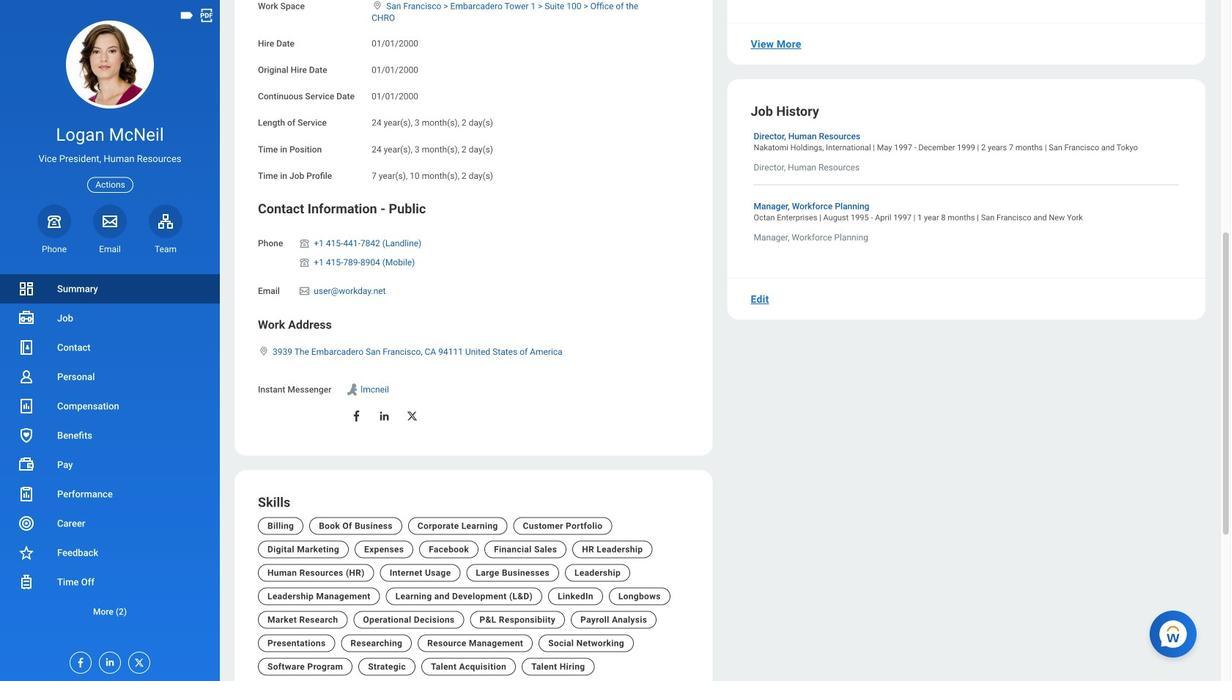 Task type: vqa. For each thing, say whether or not it's contained in the screenshot.
location icon
yes



Task type: describe. For each thing, give the bounding box(es) containing it.
time off image
[[18, 573, 35, 591]]

benefits image
[[18, 427, 35, 444]]

contact image
[[18, 339, 35, 356]]

job image
[[18, 309, 35, 327]]

pay image
[[18, 456, 35, 474]]

1 phone image from the top
[[298, 238, 311, 249]]

phone image
[[44, 212, 65, 230]]

aim image
[[345, 382, 359, 397]]

linkedin image
[[100, 652, 116, 668]]

0 horizontal spatial location image
[[258, 346, 270, 356]]

x image
[[129, 652, 145, 669]]

performance image
[[18, 485, 35, 503]]

view printable version (pdf) image
[[199, 7, 215, 23]]

view team image
[[157, 212, 174, 230]]

mail image
[[101, 212, 119, 230]]

2 phone image from the top
[[298, 257, 311, 268]]



Task type: locate. For each thing, give the bounding box(es) containing it.
feedback image
[[18, 544, 35, 562]]

0 vertical spatial facebook image
[[350, 409, 363, 423]]

tag image
[[179, 7, 195, 23]]

location image
[[372, 0, 383, 11], [258, 346, 270, 356]]

0 horizontal spatial facebook image
[[70, 652, 87, 669]]

facebook image down aim image
[[350, 409, 363, 423]]

phone image
[[298, 238, 311, 249], [298, 257, 311, 268]]

1 vertical spatial facebook image
[[70, 652, 87, 669]]

linkedin image
[[378, 409, 391, 423]]

1 horizontal spatial facebook image
[[350, 409, 363, 423]]

social media x image
[[406, 409, 419, 423]]

team logan mcneil element
[[149, 243, 183, 255]]

summary image
[[18, 280, 35, 298]]

personal image
[[18, 368, 35, 386]]

facebook image
[[350, 409, 363, 423], [70, 652, 87, 669]]

facebook image left linkedin image
[[70, 652, 87, 669]]

compensation image
[[18, 397, 35, 415]]

0 vertical spatial phone image
[[298, 238, 311, 249]]

phone logan mcneil element
[[37, 243, 71, 255]]

group
[[258, 200, 689, 432]]

1 horizontal spatial location image
[[372, 0, 383, 11]]

mail image
[[298, 285, 311, 297]]

1 vertical spatial location image
[[258, 346, 270, 356]]

1 vertical spatial phone image
[[298, 257, 311, 268]]

email logan mcneil element
[[93, 243, 127, 255]]

career image
[[18, 515, 35, 532]]

list
[[0, 274, 220, 626]]

items selected list
[[298, 235, 445, 271]]

0 vertical spatial location image
[[372, 0, 383, 11]]

navigation pane region
[[0, 0, 220, 681]]



